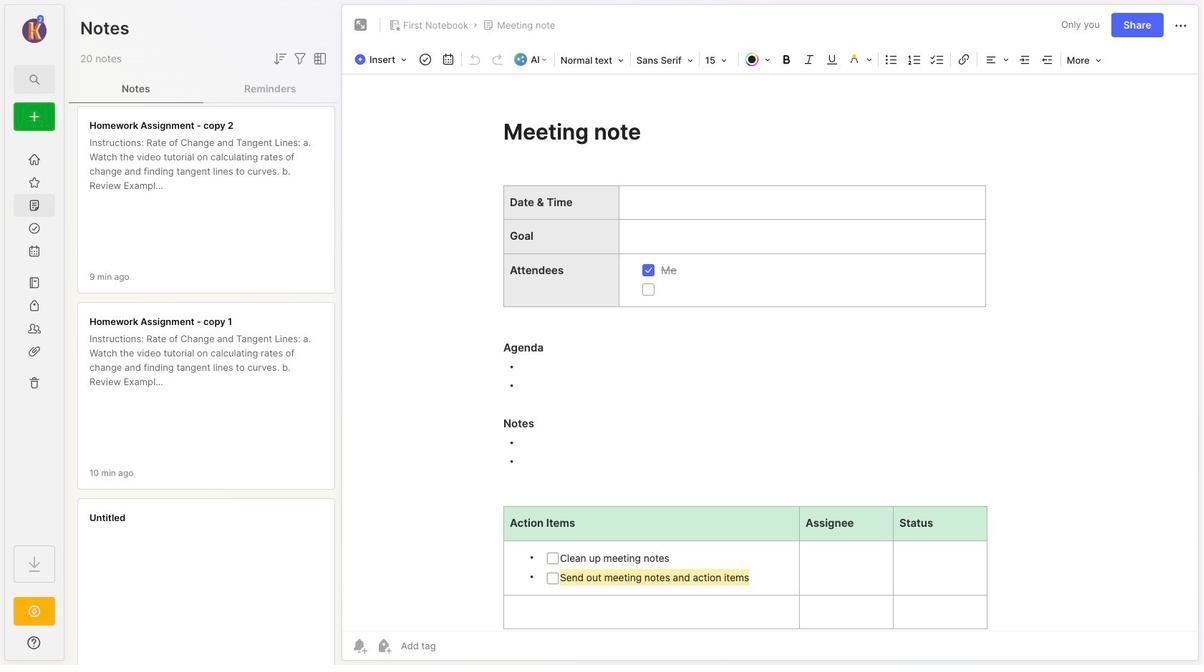 Task type: vqa. For each thing, say whether or not it's contained in the screenshot.
THE OUTDENT icon
yes



Task type: describe. For each thing, give the bounding box(es) containing it.
numbered list image
[[904, 49, 924, 69]]

home image
[[27, 153, 42, 167]]

Sort options field
[[271, 50, 289, 67]]

Add tag field
[[400, 640, 508, 652]]

add tag image
[[375, 637, 392, 655]]

WHAT'S NEW field
[[5, 632, 64, 655]]

click to expand image
[[63, 639, 73, 656]]

Alignment field
[[979, 49, 1013, 69]]

More actions field
[[1172, 16, 1190, 34]]

italic image
[[799, 49, 819, 69]]

More field
[[1063, 50, 1106, 70]]

upgrade image
[[26, 603, 43, 620]]

Highlight field
[[843, 49, 876, 69]]

insert link image
[[954, 49, 974, 69]]

Insert field
[[351, 49, 414, 69]]

Heading level field
[[556, 50, 629, 70]]

outdent image
[[1038, 49, 1058, 69]]

indent image
[[1015, 49, 1035, 69]]

Add filters field
[[291, 50, 309, 67]]

task image
[[415, 49, 436, 69]]



Task type: locate. For each thing, give the bounding box(es) containing it.
underline image
[[822, 49, 842, 69]]

tree inside main element
[[5, 140, 64, 533]]

bulleted list image
[[881, 49, 901, 69]]

checklist image
[[927, 49, 947, 69]]

Font size field
[[701, 50, 737, 70]]

Font family field
[[632, 50, 697, 70]]

more actions image
[[1172, 17, 1190, 34]]

bold image
[[776, 49, 796, 69]]

add filters image
[[291, 50, 309, 67]]

Account field
[[5, 14, 64, 45]]

calendar event image
[[438, 49, 458, 69]]

add a reminder image
[[351, 637, 368, 655]]

View options field
[[309, 50, 329, 67]]

Font color field
[[740, 49, 775, 69]]

Note Editor text field
[[342, 74, 1198, 631]]

tab list
[[69, 74, 337, 103]]

edit search image
[[26, 71, 43, 88]]

tree
[[5, 140, 64, 533]]

expand note image
[[352, 16, 370, 34]]

main element
[[0, 0, 69, 665]]

note window element
[[342, 4, 1199, 665]]



